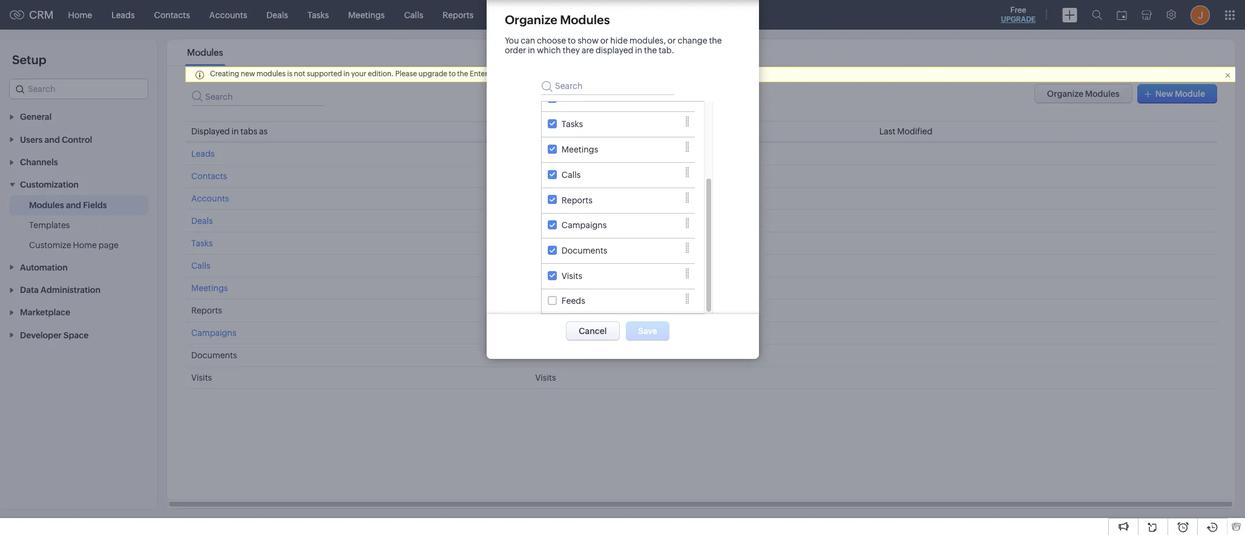 Task type: vqa. For each thing, say whether or not it's contained in the screenshot.
bottom Modules
yes



Task type: locate. For each thing, give the bounding box(es) containing it.
modules up creating
[[187, 47, 223, 58]]

0 horizontal spatial the
[[457, 70, 468, 78]]

you
[[505, 36, 519, 45]]

projects
[[663, 10, 695, 20]]

tasks link
[[298, 0, 339, 29], [191, 239, 213, 248]]

accounts
[[209, 10, 247, 20], [191, 194, 229, 203], [536, 194, 573, 203]]

search text field down new
[[191, 84, 325, 106]]

to inside you can choose to show or hide modules, or change the order in which they are displayed in the tab.
[[568, 36, 576, 45]]

home right crm
[[68, 10, 92, 20]]

change
[[678, 36, 707, 45]]

meetings
[[348, 10, 385, 20], [562, 145, 598, 154], [191, 283, 228, 293], [536, 283, 572, 293]]

edition.
[[506, 70, 532, 78]]

module name
[[536, 127, 590, 136]]

1 vertical spatial to
[[449, 70, 456, 78]]

module left name on the top left
[[536, 127, 565, 136]]

1 horizontal spatial meetings link
[[339, 0, 395, 29]]

new
[[241, 70, 255, 78]]

reports link
[[433, 0, 483, 29]]

1 vertical spatial modules
[[187, 47, 223, 58]]

the right change
[[709, 36, 722, 45]]

documents
[[558, 10, 603, 20], [562, 246, 607, 256], [191, 351, 237, 360], [536, 351, 581, 360]]

0 vertical spatial module
[[1175, 89, 1206, 99]]

in left tabs
[[232, 127, 239, 136]]

Search text field
[[541, 73, 674, 95], [191, 84, 325, 106]]

0 vertical spatial leads link
[[102, 0, 144, 29]]

1 vertical spatial campaigns link
[[191, 328, 236, 338]]

leads link
[[102, 0, 144, 29], [191, 149, 215, 159]]

0 vertical spatial modules
[[560, 13, 610, 27]]

creating new modules is not supported in your edition. please upgrade to the enterprise edition. learn more
[[210, 70, 573, 78]]

1 or from the left
[[600, 36, 609, 45]]

leads down displayed
[[191, 149, 215, 159]]

1 horizontal spatial calls link
[[395, 0, 433, 29]]

crm link
[[10, 8, 54, 21]]

crm
[[29, 8, 54, 21]]

edition.
[[368, 70, 394, 78]]

feeds
[[560, 296, 585, 306]]

leads
[[112, 10, 135, 20], [191, 149, 215, 159], [536, 149, 559, 159]]

0 vertical spatial campaigns link
[[483, 0, 548, 29]]

the left enterprise
[[457, 70, 468, 78]]

search text field for tasks
[[541, 73, 674, 95]]

modules inside "link"
[[29, 201, 64, 210]]

home
[[68, 10, 92, 20], [73, 241, 97, 250]]

the
[[709, 36, 722, 45], [644, 45, 657, 55], [457, 70, 468, 78]]

profile image
[[1191, 5, 1211, 25]]

1 horizontal spatial module
[[1175, 89, 1206, 99]]

deals link
[[257, 0, 298, 29], [191, 216, 213, 226]]

calls link
[[395, 0, 433, 29], [191, 261, 210, 271]]

enterprise
[[470, 70, 505, 78]]

customization region
[[0, 196, 157, 256]]

1 vertical spatial accounts link
[[191, 194, 229, 203]]

documents inside documents link
[[558, 10, 603, 20]]

1 vertical spatial home
[[73, 241, 97, 250]]

2 horizontal spatial leads
[[536, 149, 559, 159]]

not
[[294, 70, 305, 78]]

learn more link
[[535, 70, 573, 78]]

calls
[[404, 10, 423, 20], [562, 170, 581, 180], [191, 261, 210, 271], [536, 261, 555, 271]]

modules up templates
[[29, 201, 64, 210]]

module
[[1175, 89, 1206, 99], [536, 127, 565, 136]]

templates link
[[29, 219, 70, 232]]

modules,
[[629, 36, 666, 45]]

modules
[[560, 13, 610, 27], [187, 47, 223, 58], [29, 201, 64, 210]]

tab.
[[659, 45, 674, 55]]

campaigns
[[493, 10, 538, 20], [562, 221, 607, 230], [191, 328, 236, 338], [536, 328, 581, 338]]

0 horizontal spatial contacts
[[154, 10, 190, 20]]

to right upgrade
[[449, 70, 456, 78]]

1 horizontal spatial modules
[[187, 47, 223, 58]]

1 horizontal spatial contacts
[[191, 171, 227, 181]]

last
[[880, 127, 896, 136]]

leads down module name
[[536, 149, 559, 159]]

0 vertical spatial tasks link
[[298, 0, 339, 29]]

you can choose to show or hide modules, or change the order in which they are displayed in the tab.
[[505, 36, 722, 55]]

2 or from the left
[[668, 36, 676, 45]]

contacts up modules link
[[154, 10, 190, 20]]

1 horizontal spatial to
[[568, 36, 576, 45]]

in right order
[[528, 45, 535, 55]]

visits link
[[613, 0, 653, 29]]

accounts link
[[200, 0, 257, 29], [191, 194, 229, 203]]

1 horizontal spatial search text field
[[541, 73, 674, 95]]

1 vertical spatial contacts link
[[191, 171, 227, 181]]

supported
[[307, 70, 342, 78]]

deals
[[267, 10, 288, 20], [562, 94, 583, 104], [191, 216, 213, 226], [536, 216, 557, 226]]

contacts link up modules link
[[144, 0, 200, 29]]

contacts down module name
[[536, 171, 571, 181]]

1 horizontal spatial tasks link
[[298, 0, 339, 29]]

customize
[[29, 241, 71, 250]]

reports
[[443, 10, 474, 20], [562, 195, 592, 205], [191, 306, 222, 315], [536, 306, 566, 315]]

modules and fields link
[[29, 199, 107, 212]]

0 horizontal spatial leads
[[112, 10, 135, 20]]

1 vertical spatial deals link
[[191, 216, 213, 226]]

0 horizontal spatial module
[[536, 127, 565, 136]]

1 horizontal spatial deals link
[[257, 0, 298, 29]]

creating
[[210, 70, 239, 78]]

None button
[[1035, 84, 1133, 104], [566, 322, 620, 341], [1035, 84, 1133, 104], [566, 322, 620, 341]]

meetings link
[[339, 0, 395, 29], [191, 283, 228, 293]]

0 horizontal spatial deals link
[[191, 216, 213, 226]]

tasks
[[308, 10, 329, 20], [562, 119, 583, 129], [191, 239, 213, 248], [536, 239, 557, 248]]

home link
[[58, 0, 102, 29]]

1 horizontal spatial or
[[668, 36, 676, 45]]

free upgrade
[[1001, 5, 1036, 24]]

in right hide
[[635, 45, 642, 55]]

visits
[[623, 10, 643, 20], [562, 271, 582, 281], [191, 373, 212, 383], [536, 373, 556, 383]]

contacts link
[[144, 0, 200, 29], [191, 171, 227, 181]]

are
[[582, 45, 594, 55]]

contacts down displayed
[[191, 171, 227, 181]]

0 horizontal spatial meetings link
[[191, 283, 228, 293]]

page
[[99, 241, 119, 250]]

0 vertical spatial to
[[568, 36, 576, 45]]

0 horizontal spatial to
[[449, 70, 456, 78]]

to left the show
[[568, 36, 576, 45]]

1 horizontal spatial campaigns link
[[483, 0, 548, 29]]

1 horizontal spatial leads
[[191, 149, 215, 159]]

1 vertical spatial tasks link
[[191, 239, 213, 248]]

1 horizontal spatial leads link
[[191, 149, 215, 159]]

2 horizontal spatial contacts
[[536, 171, 571, 181]]

create menu element
[[1055, 0, 1085, 29]]

0 horizontal spatial tasks link
[[191, 239, 213, 248]]

contacts link down displayed
[[191, 171, 227, 181]]

2 vertical spatial modules
[[29, 201, 64, 210]]

choose
[[537, 36, 566, 45]]

the left tab.
[[644, 45, 657, 55]]

2 horizontal spatial modules
[[560, 13, 610, 27]]

in
[[528, 45, 535, 55], [635, 45, 642, 55], [344, 70, 350, 78], [232, 127, 239, 136]]

or left hide
[[600, 36, 609, 45]]

can
[[521, 36, 535, 45]]

campaigns link
[[483, 0, 548, 29], [191, 328, 236, 338]]

free
[[1011, 5, 1027, 15]]

customization
[[20, 180, 79, 190]]

module right new
[[1175, 89, 1206, 99]]

0 horizontal spatial modules
[[29, 201, 64, 210]]

0 horizontal spatial or
[[600, 36, 609, 45]]

modified
[[898, 127, 933, 136]]

or left change
[[668, 36, 676, 45]]

0 horizontal spatial leads link
[[102, 0, 144, 29]]

or
[[600, 36, 609, 45], [668, 36, 676, 45]]

and
[[66, 201, 81, 210]]

search text field down displayed
[[541, 73, 674, 95]]

please
[[395, 70, 417, 78]]

contacts
[[154, 10, 190, 20], [191, 171, 227, 181], [536, 171, 571, 181]]

leads right home link
[[112, 10, 135, 20]]

as
[[259, 127, 268, 136]]

to
[[568, 36, 576, 45], [449, 70, 456, 78]]

modules up the show
[[560, 13, 610, 27]]

home left page
[[73, 241, 97, 250]]

0 horizontal spatial calls link
[[191, 261, 210, 271]]

name
[[567, 127, 590, 136]]

0 horizontal spatial search text field
[[191, 84, 325, 106]]

0 vertical spatial contacts link
[[144, 0, 200, 29]]



Task type: describe. For each thing, give the bounding box(es) containing it.
fields
[[83, 201, 107, 210]]

modules for modules and fields
[[29, 201, 64, 210]]

home inside customization region
[[73, 241, 97, 250]]

1 vertical spatial leads link
[[191, 149, 215, 159]]

profile element
[[1184, 0, 1218, 29]]

learn
[[535, 70, 554, 78]]

new module
[[1156, 89, 1206, 99]]

1 vertical spatial calls link
[[191, 261, 210, 271]]

organize modules
[[505, 13, 610, 27]]

tabs
[[241, 127, 258, 136]]

projects link
[[653, 0, 704, 29]]

show
[[577, 36, 599, 45]]

setup
[[12, 53, 46, 67]]

customize home page link
[[29, 239, 119, 252]]

new module button
[[1138, 84, 1218, 104]]

upgrade
[[419, 70, 448, 78]]

0 vertical spatial meetings link
[[339, 0, 395, 29]]

0 vertical spatial calls link
[[395, 0, 433, 29]]

search image
[[1092, 10, 1103, 20]]

more
[[555, 70, 573, 78]]

search text field for creating new modules is not supported in your edition. please upgrade to the enterprise edition.
[[191, 84, 325, 106]]

which
[[537, 45, 561, 55]]

displayed in tabs as
[[191, 127, 268, 136]]

is
[[287, 70, 293, 78]]

0 horizontal spatial campaigns link
[[191, 328, 236, 338]]

your
[[351, 70, 366, 78]]

displayed
[[191, 127, 230, 136]]

modules link
[[185, 47, 225, 58]]

in left your
[[344, 70, 350, 78]]

0 vertical spatial deals link
[[257, 0, 298, 29]]

upgrade
[[1001, 15, 1036, 24]]

customize home page
[[29, 241, 119, 250]]

displayed
[[596, 45, 633, 55]]

1 vertical spatial module
[[536, 127, 565, 136]]

hide
[[610, 36, 628, 45]]

0 vertical spatial accounts link
[[200, 0, 257, 29]]

order
[[505, 45, 526, 55]]

new
[[1156, 89, 1174, 99]]

they
[[563, 45, 580, 55]]

modules
[[257, 70, 286, 78]]

customization button
[[0, 173, 157, 196]]

organize
[[505, 13, 557, 27]]

search element
[[1085, 0, 1110, 30]]

2 horizontal spatial the
[[709, 36, 722, 45]]

last modified
[[880, 127, 933, 136]]

modules for modules
[[187, 47, 223, 58]]

documents link
[[548, 0, 613, 29]]

module inside button
[[1175, 89, 1206, 99]]

1 vertical spatial meetings link
[[191, 283, 228, 293]]

1 horizontal spatial the
[[644, 45, 657, 55]]

calendar image
[[1117, 10, 1128, 20]]

create menu image
[[1063, 8, 1078, 22]]

0 vertical spatial home
[[68, 10, 92, 20]]

calls inside 'link'
[[404, 10, 423, 20]]

templates
[[29, 221, 70, 230]]

modules and fields
[[29, 201, 107, 210]]



